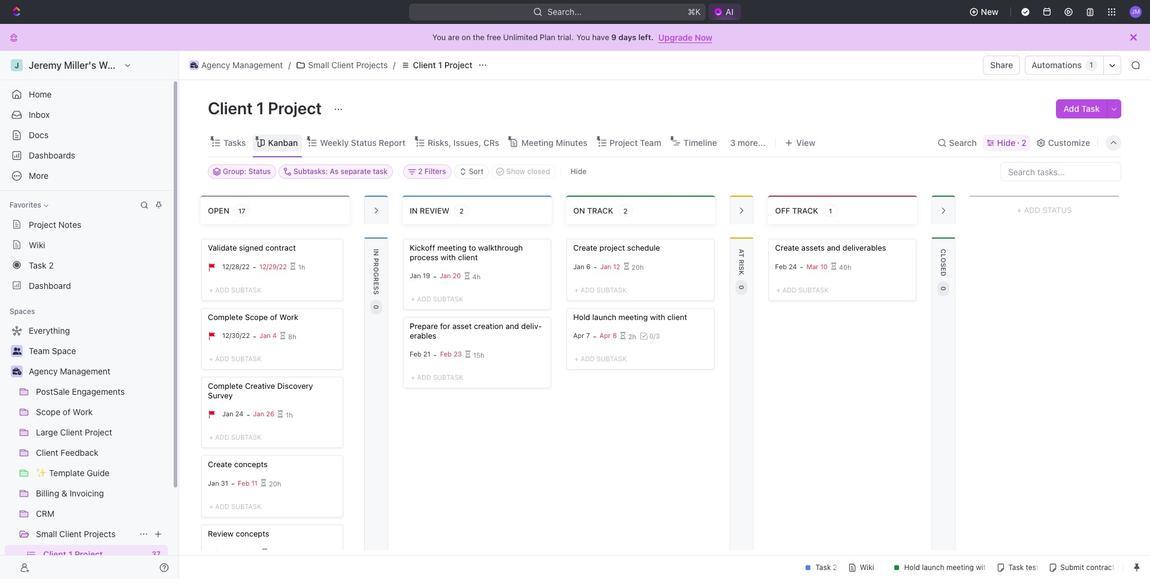 Task type: describe. For each thing, give the bounding box(es) containing it.
feb left 15
[[208, 549, 220, 557]]

2 inside ‎task 2 link
[[49, 260, 54, 271]]

billing & invoicing
[[36, 489, 104, 499]]

20h button for project
[[623, 259, 644, 277]]

+ for create concepts
[[209, 503, 213, 511]]

0 for s
[[738, 286, 746, 290]]

feb 24 - mar 10
[[775, 262, 828, 272]]

track for on track
[[587, 206, 613, 215]]

management inside tree
[[60, 367, 110, 377]]

1 vertical spatial agency management link
[[29, 362, 165, 382]]

0 vertical spatial and
[[827, 243, 841, 253]]

client feedback
[[36, 448, 98, 458]]

new button
[[964, 2, 1006, 22]]

share button
[[983, 56, 1021, 75]]

apr 7 - apr 8
[[573, 332, 617, 341]]

4h for meeting
[[472, 273, 481, 281]]

postsale engagements
[[36, 387, 125, 397]]

team inside team space link
[[29, 346, 50, 356]]

0 vertical spatial agency management link
[[186, 58, 286, 72]]

17 inside feb 15 - feb 17
[[252, 549, 259, 557]]

timeline link
[[681, 135, 717, 151]]

1 inside sidebar navigation
[[68, 550, 72, 560]]

jan 31 - feb 11
[[208, 480, 258, 489]]

20h for project
[[632, 264, 644, 271]]

1h for contract
[[298, 264, 305, 271]]

40h button
[[831, 259, 852, 277]]

2 inside 2 filters dropdown button
[[418, 167, 423, 176]]

0 horizontal spatial i
[[373, 249, 380, 251]]

jeremy miller's workspace, , element
[[11, 59, 23, 71]]

- for kickoff meeting to walkthrough process with client
[[433, 272, 437, 281]]

jan 19 button
[[410, 272, 433, 282]]

+ add subtask for complete scope of work
[[209, 355, 261, 363]]

+ add subtask for prepare for asset creation and deliverables
[[411, 374, 463, 382]]

19
[[423, 272, 430, 280]]

subtask for hold launch meeting with client
[[597, 355, 627, 363]]

r down t on the right top
[[738, 260, 746, 264]]

+ for create assets and deliverables
[[776, 286, 781, 294]]

24 for feb 24 - mar 10
[[789, 263, 797, 271]]

t
[[738, 254, 746, 258]]

- for create assets and deliverables
[[800, 262, 804, 272]]

review
[[420, 206, 450, 215]]

project right minutes
[[610, 138, 638, 148]]

survey
[[208, 391, 233, 401]]

postsale engagements link
[[36, 383, 165, 402]]

37
[[152, 551, 161, 560]]

subtask for create project schedule
[[597, 286, 627, 294]]

1 horizontal spatial agency management
[[201, 60, 283, 70]]

+ add subtask for hold launch meeting with client
[[575, 355, 627, 363]]

26
[[266, 411, 274, 418]]

docs link
[[5, 126, 168, 145]]

+ add subtask for create concepts
[[209, 503, 261, 511]]

0 vertical spatial of
[[270, 313, 277, 322]]

12/30/22 - jan 4
[[222, 332, 277, 341]]

new
[[981, 7, 999, 17]]

create concepts
[[208, 460, 268, 470]]

process
[[410, 253, 439, 262]]

i n p r o g r e s s
[[373, 249, 380, 295]]

0 vertical spatial small client projects link
[[293, 58, 391, 72]]

8h button
[[280, 328, 296, 346]]

jan inside 12/30/22 - jan 4
[[259, 332, 271, 340]]

0 vertical spatial 17
[[238, 207, 245, 215]]

add down search tasks... text box
[[1024, 205, 1041, 215]]

add for hold launch meeting with client
[[581, 355, 595, 363]]

creation
[[474, 322, 504, 331]]

feedback
[[61, 448, 98, 458]]

4h button for meeting
[[464, 268, 481, 286]]

create for create project schedule
[[573, 243, 597, 253]]

to
[[469, 243, 476, 253]]

project down the crm link
[[75, 550, 103, 560]]

issues,
[[453, 138, 481, 148]]

- for hold launch meeting with client
[[593, 332, 597, 341]]

notes
[[58, 220, 81, 230]]

dashboards
[[29, 150, 75, 161]]

jan left 19 at left top
[[410, 272, 421, 280]]

k
[[738, 271, 746, 276]]

15
[[221, 549, 229, 557]]

for
[[440, 322, 450, 331]]

search...
[[548, 7, 582, 17]]

large
[[36, 428, 58, 438]]

2 right on track
[[624, 207, 628, 215]]

projects inside sidebar navigation
[[84, 530, 116, 540]]

crs
[[483, 138, 499, 148]]

12
[[613, 263, 620, 271]]

1 horizontal spatial meeting
[[619, 313, 648, 322]]

1 horizontal spatial client 1 project
[[208, 98, 325, 118]]

0 vertical spatial work
[[280, 313, 298, 322]]

1h for discovery
[[286, 412, 293, 419]]

jan 31 button
[[208, 480, 231, 489]]

feb 23 button
[[440, 351, 465, 360]]

12/28/22 - 12/29/22
[[222, 262, 287, 272]]

a t r i s k
[[738, 249, 746, 276]]

billing
[[36, 489, 59, 499]]

create for create concepts
[[208, 460, 232, 470]]

0 horizontal spatial client 1 project link
[[43, 546, 147, 565]]

plan
[[540, 32, 555, 42]]

walkthrough
[[478, 243, 523, 253]]

dashboard
[[29, 281, 71, 291]]

create assets and deliverables
[[775, 243, 886, 253]]

subtask for validate signed contract
[[231, 286, 261, 294]]

project up kanban
[[268, 98, 322, 118]]

open
[[208, 206, 229, 215]]

kickoff
[[410, 243, 435, 253]]

subtask for prepare for asset creation and deliverables
[[433, 374, 463, 382]]

c
[[940, 249, 948, 254]]

business time image
[[190, 62, 198, 68]]

1 horizontal spatial client 1 project link
[[398, 58, 476, 72]]

+ add subtask for create project schedule
[[575, 286, 627, 294]]

+ for hold launch meeting with client
[[575, 355, 579, 363]]

hide for hide
[[571, 167, 587, 176]]

+ for create project schedule
[[575, 286, 579, 294]]

2 horizontal spatial status
[[1043, 205, 1072, 215]]

2 filters
[[418, 167, 446, 176]]

launch
[[592, 313, 616, 322]]

team inside project team link
[[640, 138, 661, 148]]

share
[[990, 60, 1013, 70]]

1 horizontal spatial o
[[940, 258, 948, 263]]

project down the are
[[444, 60, 473, 70]]

days
[[619, 32, 636, 42]]

+ add subtask for create assets and deliverables
[[776, 286, 829, 294]]

left.
[[639, 32, 654, 42]]

3 more...
[[730, 138, 766, 148]]

weekly
[[320, 138, 349, 148]]

+ add subtask for kickoff meeting to walkthrough process with client
[[411, 295, 463, 303]]

2 you from the left
[[577, 32, 590, 42]]

kanban link
[[266, 135, 298, 151]]

now
[[695, 32, 712, 42]]

review concepts
[[208, 530, 269, 539]]

+ add subtask for validate signed contract
[[209, 286, 261, 294]]

2 right review
[[460, 207, 464, 215]]

Search tasks... text field
[[1001, 163, 1121, 181]]

with inside kickoff meeting to walkthrough process with client
[[441, 253, 456, 262]]

4h for concepts
[[270, 550, 278, 558]]

r up g
[[373, 263, 380, 267]]

12/30/22 button
[[222, 332, 253, 342]]

add task
[[1064, 104, 1100, 114]]

add for create concepts
[[215, 503, 229, 511]]

- left 12/29/22
[[253, 262, 256, 272]]

as
[[330, 167, 339, 176]]

creative
[[245, 382, 275, 391]]

client 1 project inside tree
[[43, 550, 103, 560]]

2 apr from the left
[[600, 332, 611, 340]]

⌘k
[[688, 7, 701, 17]]

wiki
[[29, 240, 45, 250]]

feb 15 button
[[208, 549, 232, 559]]

2 filters button
[[403, 165, 452, 179]]

scope of work link
[[36, 403, 165, 422]]

trial.
[[558, 32, 574, 42]]

business time image
[[12, 368, 21, 376]]

+ down search tasks... text box
[[1017, 205, 1022, 215]]

hold
[[573, 313, 590, 322]]

project up wiki
[[29, 220, 56, 230]]

view button
[[781, 135, 820, 151]]

+ for complete creative discovery survey
[[209, 434, 213, 442]]

project notes
[[29, 220, 81, 230]]

0 vertical spatial agency
[[201, 60, 230, 70]]

space
[[52, 346, 76, 356]]

12/28/22
[[222, 263, 250, 271]]

and inside prepare for asset creation and deliverables
[[506, 322, 519, 331]]

+ for complete scope of work
[[209, 355, 213, 363]]

meeting minutes
[[522, 138, 588, 148]]

1h button for discovery
[[277, 406, 293, 424]]

jan left 20
[[440, 272, 451, 280]]

jan down survey
[[222, 411, 233, 418]]

jan left '26'
[[253, 411, 264, 418]]

jan 6 button
[[573, 263, 594, 272]]

1 horizontal spatial management
[[232, 60, 283, 70]]

1 vertical spatial i
[[738, 264, 746, 266]]

complete scope of work
[[208, 313, 298, 322]]

feb 17 button
[[238, 549, 262, 559]]

status for weekly
[[351, 138, 377, 148]]

dashboards link
[[5, 146, 168, 165]]

home
[[29, 89, 52, 99]]

3
[[730, 138, 736, 148]]

view button
[[781, 129, 820, 157]]



Task type: vqa. For each thing, say whether or not it's contained in the screenshot.
Agency
yes



Task type: locate. For each thing, give the bounding box(es) containing it.
20h button for concepts
[[261, 476, 281, 494]]

complete for complete scope of work
[[208, 313, 243, 322]]

contract
[[265, 243, 296, 253]]

docs
[[29, 130, 49, 140]]

0 horizontal spatial on
[[462, 32, 471, 42]]

1 vertical spatial of
[[63, 407, 70, 418]]

concepts up feb 17 dropdown button
[[236, 530, 269, 539]]

+ for kickoff meeting to walkthrough process with client
[[411, 295, 415, 303]]

+ add subtask down jan 19 - jan 20 on the top left of the page
[[411, 295, 463, 303]]

1 horizontal spatial status
[[351, 138, 377, 148]]

small client projects link inside tree
[[36, 525, 134, 545]]

schedule
[[627, 243, 660, 253]]

1 vertical spatial small
[[36, 530, 57, 540]]

21
[[423, 351, 431, 359]]

client 1 project down the are
[[413, 60, 473, 70]]

0 horizontal spatial small client projects link
[[36, 525, 134, 545]]

0 horizontal spatial with
[[441, 253, 456, 262]]

scope up 12/30/22 - jan 4
[[245, 313, 268, 322]]

1 vertical spatial 20h
[[269, 481, 281, 489]]

4h right 20
[[472, 273, 481, 281]]

subtask for complete scope of work
[[231, 355, 261, 363]]

tree inside sidebar navigation
[[5, 322, 168, 580]]

jan left the 31
[[208, 480, 219, 488]]

2 horizontal spatial create
[[775, 243, 799, 253]]

- for prepare for asset creation and deliverables
[[434, 350, 437, 360]]

jan 19 - jan 20
[[410, 272, 461, 281]]

jan inside jan 31 - feb 11
[[208, 480, 219, 488]]

1 horizontal spatial 0
[[738, 286, 746, 290]]

feb inside jan 31 - feb 11
[[238, 480, 250, 488]]

0 horizontal spatial agency management link
[[29, 362, 165, 382]]

+ down validate
[[209, 286, 213, 294]]

- right 19 at left top
[[433, 272, 437, 281]]

large client project link
[[36, 424, 165, 443]]

0 vertical spatial 1h button
[[290, 259, 305, 277]]

0 vertical spatial hide
[[997, 138, 1016, 148]]

1 horizontal spatial on
[[573, 206, 585, 215]]

- left jan 26 dropdown button
[[247, 410, 250, 420]]

0
[[738, 286, 746, 290], [940, 287, 948, 291], [373, 305, 380, 310]]

concepts for review concepts
[[236, 530, 269, 539]]

apr
[[573, 332, 584, 340], [600, 332, 611, 340]]

1 horizontal spatial hide
[[997, 138, 1016, 148]]

1 horizontal spatial apr
[[600, 332, 611, 340]]

1 vertical spatial concepts
[[236, 530, 269, 539]]

0 vertical spatial client
[[458, 253, 478, 262]]

‎task 2
[[29, 260, 54, 271]]

task
[[1082, 104, 1100, 114]]

9
[[611, 32, 617, 42]]

hide inside button
[[571, 167, 587, 176]]

add down the jan 31 dropdown button
[[215, 503, 229, 511]]

24 left jan 26 dropdown button
[[235, 411, 244, 418]]

0 horizontal spatial agency
[[29, 367, 58, 377]]

add for kickoff meeting to walkthrough process with client
[[417, 295, 431, 303]]

20
[[453, 272, 461, 280]]

1 vertical spatial status
[[248, 167, 271, 176]]

1 complete from the top
[[208, 313, 243, 322]]

1h button for contract
[[290, 259, 305, 277]]

12/29/22
[[259, 263, 287, 271]]

show
[[506, 167, 525, 176]]

favorites
[[10, 201, 41, 210]]

jan left 4
[[259, 332, 271, 340]]

1 vertical spatial client 1 project
[[208, 98, 325, 118]]

20h button right 11
[[261, 476, 281, 494]]

0 down d
[[940, 287, 948, 291]]

complete up "12/30/22"
[[208, 313, 243, 322]]

s
[[940, 263, 948, 268], [738, 266, 746, 271], [373, 286, 380, 291], [373, 291, 380, 295]]

1 vertical spatial agency management
[[29, 367, 110, 377]]

0 horizontal spatial management
[[60, 367, 110, 377]]

1 horizontal spatial small client projects link
[[293, 58, 391, 72]]

1 horizontal spatial 20h
[[632, 264, 644, 271]]

agency inside sidebar navigation
[[29, 367, 58, 377]]

hide down minutes
[[571, 167, 587, 176]]

of up large client project
[[63, 407, 70, 418]]

2h button
[[620, 328, 636, 346]]

1 horizontal spatial agency management link
[[186, 58, 286, 72]]

0 for e
[[940, 287, 948, 291]]

jan left 12
[[600, 263, 611, 271]]

status right the group: at the left top of the page
[[248, 167, 271, 176]]

2 left filters in the left of the page
[[418, 167, 423, 176]]

1 vertical spatial and
[[506, 322, 519, 331]]

- right 6
[[594, 262, 597, 272]]

1 vertical spatial agency
[[29, 367, 58, 377]]

1 track from the left
[[587, 206, 613, 215]]

hide right search
[[997, 138, 1016, 148]]

create
[[573, 243, 597, 253], [775, 243, 799, 253], [208, 460, 232, 470]]

20h down schedule at the right of page
[[632, 264, 644, 271]]

24 for jan 24 - jan 26
[[235, 411, 244, 418]]

+ add status
[[1017, 205, 1072, 215]]

0 horizontal spatial scope
[[36, 407, 60, 418]]

1 horizontal spatial small client projects
[[308, 60, 388, 70]]

1 horizontal spatial client
[[668, 313, 687, 322]]

subtask for create concepts
[[231, 503, 261, 511]]

1 vertical spatial small client projects link
[[36, 525, 134, 545]]

off track
[[775, 206, 818, 215]]

add down "12/30/22"
[[215, 355, 229, 363]]

subtask down "jan 20" dropdown button
[[433, 295, 463, 303]]

tree containing everything
[[5, 322, 168, 580]]

20h for concepts
[[269, 481, 281, 489]]

0 vertical spatial complete
[[208, 313, 243, 322]]

hide button
[[566, 165, 591, 179]]

add for create assets and deliverables
[[783, 286, 797, 294]]

0 horizontal spatial track
[[587, 206, 613, 215]]

4h button for concepts
[[262, 545, 278, 563]]

0 horizontal spatial deliverables
[[410, 322, 542, 341]]

subtask for kickoff meeting to walkthrough process with client
[[433, 295, 463, 303]]

24 inside the jan 24 - jan 26
[[235, 411, 244, 418]]

6
[[586, 263, 591, 271]]

are
[[448, 32, 460, 42]]

1 vertical spatial 17
[[252, 549, 259, 557]]

add inside button
[[1064, 104, 1080, 114]]

sidebar navigation
[[0, 51, 182, 580]]

add for complete creative discovery survey
[[215, 434, 229, 442]]

1h right 12/29/22 dropdown button
[[298, 264, 305, 271]]

small inside tree
[[36, 530, 57, 540]]

feb right 15
[[238, 549, 250, 557]]

0 horizontal spatial 4h
[[270, 550, 278, 558]]

20h button right 12
[[623, 259, 644, 277]]

- left jan 4 dropdown button
[[253, 332, 257, 341]]

client 1 project up kanban link at the left top of the page
[[208, 98, 325, 118]]

add for complete scope of work
[[215, 355, 229, 363]]

1 horizontal spatial of
[[270, 313, 277, 322]]

feb left the '23'
[[440, 351, 452, 359]]

+ down the jan 31 dropdown button
[[209, 503, 213, 511]]

- right 15
[[232, 549, 235, 558]]

scope up large
[[36, 407, 60, 418]]

0 horizontal spatial you
[[432, 32, 446, 42]]

0 down g
[[373, 305, 380, 310]]

3 more... button
[[726, 135, 770, 151]]

r down p
[[373, 278, 380, 282]]

subtask down feb 23 dropdown button
[[433, 374, 463, 382]]

status down search tasks... text box
[[1043, 205, 1072, 215]]

1 horizontal spatial you
[[577, 32, 590, 42]]

1 horizontal spatial 20h button
[[623, 259, 644, 277]]

1 / from the left
[[288, 60, 291, 70]]

0 vertical spatial small
[[308, 60, 329, 70]]

guide
[[87, 469, 110, 479]]

client 1 project
[[413, 60, 473, 70], [208, 98, 325, 118], [43, 550, 103, 560]]

report
[[379, 138, 406, 148]]

add down jan 19 dropdown button
[[417, 295, 431, 303]]

feb 21 - feb 23
[[410, 350, 462, 360]]

client inside kickoff meeting to walkthrough process with client
[[458, 253, 478, 262]]

1 horizontal spatial track
[[792, 206, 818, 215]]

add down feb 24 dropdown button
[[783, 286, 797, 294]]

hide
[[997, 138, 1016, 148], [571, 167, 587, 176]]

project team link
[[607, 135, 661, 151]]

billing & invoicing link
[[36, 485, 165, 504]]

deliverables up "40h"
[[843, 243, 886, 253]]

2 / from the left
[[393, 60, 396, 70]]

1 vertical spatial client
[[668, 313, 687, 322]]

1 vertical spatial hide
[[571, 167, 587, 176]]

0 horizontal spatial and
[[506, 322, 519, 331]]

+ down apr 7 dropdown button
[[575, 355, 579, 363]]

1h button
[[290, 259, 305, 277], [277, 406, 293, 424]]

jan left 6
[[573, 263, 585, 271]]

group:
[[223, 167, 246, 176]]

+ up survey
[[209, 355, 213, 363]]

1 horizontal spatial scope
[[245, 313, 268, 322]]

1 vertical spatial team
[[29, 346, 50, 356]]

work inside sidebar navigation
[[73, 407, 93, 418]]

2 right the ‎task
[[49, 260, 54, 271]]

1 vertical spatial management
[[60, 367, 110, 377]]

add down jan 24 dropdown button
[[215, 434, 229, 442]]

d
[[940, 272, 948, 277]]

11
[[251, 480, 258, 488]]

o down p
[[373, 267, 380, 273]]

concepts up 11
[[234, 460, 268, 470]]

deliverables up 15h dropdown button
[[410, 322, 542, 341]]

1 you from the left
[[432, 32, 446, 42]]

0 vertical spatial o
[[940, 258, 948, 263]]

feb left 21
[[410, 351, 422, 359]]

feb left 11
[[238, 480, 250, 488]]

+ add subtask down the jan 6 - jan 12 at the top
[[575, 286, 627, 294]]

client 1 project down the crm link
[[43, 550, 103, 560]]

+ add subtask for complete creative discovery survey
[[209, 434, 261, 442]]

1 vertical spatial on
[[573, 206, 585, 215]]

you left the are
[[432, 32, 446, 42]]

1 vertical spatial client 1 project link
[[43, 546, 147, 565]]

feb 24 button
[[775, 263, 800, 272]]

+ for prepare for asset creation and deliverables
[[411, 374, 415, 382]]

0 horizontal spatial small
[[36, 530, 57, 540]]

engagements
[[72, 387, 125, 397]]

meeting minutes link
[[519, 135, 588, 151]]

1 horizontal spatial e
[[940, 268, 948, 272]]

+ for validate signed contract
[[209, 286, 213, 294]]

1 vertical spatial scope
[[36, 407, 60, 418]]

in
[[410, 206, 418, 215]]

on inside you are on the free unlimited plan trial. you have 9 days left. upgrade now
[[462, 32, 471, 42]]

- for create concepts
[[231, 480, 235, 489]]

small client projects inside sidebar navigation
[[36, 530, 116, 540]]

you are on the free unlimited plan trial. you have 9 days left. upgrade now
[[432, 32, 712, 42]]

jan 24 button
[[222, 411, 247, 420]]

create for create assets and deliverables
[[775, 243, 799, 253]]

1 apr from the left
[[573, 332, 584, 340]]

client 1 project link down the are
[[398, 58, 476, 72]]

risks, issues, crs
[[428, 138, 499, 148]]

2
[[1022, 138, 1027, 148], [418, 167, 423, 176], [460, 207, 464, 215], [624, 207, 628, 215], [49, 260, 54, 271]]

0 horizontal spatial 24
[[235, 411, 244, 418]]

hide for hide 2
[[997, 138, 1016, 148]]

project team
[[610, 138, 661, 148]]

concepts for create concepts
[[234, 460, 268, 470]]

o down "c"
[[940, 258, 948, 263]]

add for create project schedule
[[581, 286, 595, 294]]

create up 6
[[573, 243, 597, 253]]

2 horizontal spatial 0
[[940, 287, 948, 291]]

1 vertical spatial 24
[[235, 411, 244, 418]]

unlimited
[[503, 32, 538, 42]]

jeremy
[[29, 60, 62, 71]]

40h
[[839, 264, 852, 271]]

free
[[487, 32, 501, 42]]

2 track from the left
[[792, 206, 818, 215]]

kanban
[[268, 138, 298, 148]]

team left timeline link
[[640, 138, 661, 148]]

1 horizontal spatial with
[[650, 313, 665, 322]]

show closed
[[506, 167, 550, 176]]

apr left 8
[[600, 332, 611, 340]]

0 horizontal spatial status
[[248, 167, 271, 176]]

0 horizontal spatial client 1 project
[[43, 550, 103, 560]]

add left task
[[1064, 104, 1080, 114]]

2 left customize button
[[1022, 138, 1027, 148]]

subtask down mar 10 dropdown button
[[799, 286, 829, 294]]

4h button right feb 15 - feb 17 on the left of the page
[[262, 545, 278, 563]]

weekly status report link
[[318, 135, 406, 151]]

0 horizontal spatial 20h
[[269, 481, 281, 489]]

client inside large client project link
[[60, 428, 83, 438]]

subtask down 12/30/22 - jan 4
[[231, 355, 261, 363]]

0 vertical spatial 1h
[[298, 264, 305, 271]]

2 complete from the top
[[208, 382, 243, 391]]

feb 11 button
[[238, 480, 261, 489]]

1 horizontal spatial i
[[738, 264, 746, 266]]

1 vertical spatial small client projects
[[36, 530, 116, 540]]

24 left the mar
[[789, 263, 797, 271]]

15h
[[473, 352, 484, 359]]

agency management link
[[186, 58, 286, 72], [29, 362, 165, 382]]

&
[[61, 489, 67, 499]]

+ add subtask down apr 7 - apr 8
[[575, 355, 627, 363]]

create up feb 24 dropdown button
[[775, 243, 799, 253]]

1 vertical spatial e
[[373, 282, 380, 286]]

e down the l
[[940, 268, 948, 272]]

0 horizontal spatial o
[[373, 267, 380, 273]]

small
[[308, 60, 329, 70], [36, 530, 57, 540]]

add for prepare for asset creation and deliverables
[[417, 374, 431, 382]]

hide 2
[[997, 138, 1027, 148]]

project
[[600, 243, 625, 253]]

work down postsale engagements
[[73, 407, 93, 418]]

jeremy miller's workspace
[[29, 60, 148, 71]]

0 horizontal spatial meeting
[[437, 243, 467, 253]]

the
[[473, 32, 485, 42]]

jan 6 - jan 12
[[573, 262, 620, 272]]

1 horizontal spatial projects
[[356, 60, 388, 70]]

0 horizontal spatial projects
[[84, 530, 116, 540]]

i
[[373, 249, 380, 251], [738, 264, 746, 266]]

subtask for create assets and deliverables
[[799, 286, 829, 294]]

client inside the client feedback link
[[36, 448, 58, 458]]

apr left 7
[[573, 332, 584, 340]]

subtask for complete creative discovery survey
[[231, 434, 261, 442]]

on
[[462, 32, 471, 42], [573, 206, 585, 215]]

0 vertical spatial status
[[351, 138, 377, 148]]

0 horizontal spatial work
[[73, 407, 93, 418]]

1 horizontal spatial agency
[[201, 60, 230, 70]]

of inside scope of work link
[[63, 407, 70, 418]]

hold launch meeting with client
[[573, 313, 687, 322]]

create up the 31
[[208, 460, 232, 470]]

status left report
[[351, 138, 377, 148]]

0 for o
[[373, 305, 380, 310]]

0 vertical spatial deliverables
[[843, 243, 886, 253]]

a
[[738, 249, 746, 254]]

tasks
[[223, 138, 246, 148]]

+ add subtask down feb 21 - feb 23
[[411, 374, 463, 382]]

i up p
[[373, 249, 380, 251]]

0 vertical spatial client 1 project
[[413, 60, 473, 70]]

0 down k
[[738, 286, 746, 290]]

0 vertical spatial 4h button
[[464, 268, 481, 286]]

15h button
[[465, 347, 484, 364]]

+ add subtask down 12/30/22 dropdown button
[[209, 355, 261, 363]]

1 vertical spatial projects
[[84, 530, 116, 540]]

user group image
[[12, 348, 21, 355]]

12/30/22
[[222, 332, 250, 340]]

and right assets
[[827, 243, 841, 253]]

track for off track
[[792, 206, 818, 215]]

complete up jan 24 dropdown button
[[208, 382, 243, 391]]

status inside weekly status report link
[[351, 138, 377, 148]]

on right the are
[[462, 32, 471, 42]]

- for review concepts
[[232, 549, 235, 558]]

feb inside feb 24 - mar 10
[[775, 263, 787, 271]]

24 inside feb 24 - mar 10
[[789, 263, 797, 271]]

concepts
[[234, 460, 268, 470], [236, 530, 269, 539]]

add for validate signed contract
[[215, 286, 229, 294]]

status for group:
[[248, 167, 271, 176]]

0 horizontal spatial e
[[373, 282, 380, 286]]

add down feb 21 dropdown button
[[417, 374, 431, 382]]

- right 21
[[434, 350, 437, 360]]

scope inside tree
[[36, 407, 60, 418]]

0 vertical spatial 4h
[[472, 273, 481, 281]]

1h button right '26'
[[277, 406, 293, 424]]

0 horizontal spatial 17
[[238, 207, 245, 215]]

+ down feb 24 dropdown button
[[776, 286, 781, 294]]

0 vertical spatial small client projects
[[308, 60, 388, 70]]

1 vertical spatial 20h button
[[261, 476, 281, 494]]

track
[[587, 206, 613, 215], [792, 206, 818, 215]]

upgrade
[[659, 32, 693, 42]]

0 horizontal spatial /
[[288, 60, 291, 70]]

1 horizontal spatial team
[[640, 138, 661, 148]]

tree
[[5, 322, 168, 580]]

4h
[[472, 273, 481, 281], [270, 550, 278, 558]]

0 horizontal spatial of
[[63, 407, 70, 418]]

0 vertical spatial client 1 project link
[[398, 58, 476, 72]]

agency management right business time icon at top left
[[201, 60, 283, 70]]

1 horizontal spatial create
[[573, 243, 597, 253]]

- for create project schedule
[[594, 262, 597, 272]]

0 horizontal spatial team
[[29, 346, 50, 356]]

0 vertical spatial i
[[373, 249, 380, 251]]

- right 7
[[593, 332, 597, 341]]

8h
[[288, 333, 296, 341]]

postsale
[[36, 387, 70, 397]]

project down scope of work link
[[85, 428, 112, 438]]

agency management inside sidebar navigation
[[29, 367, 110, 377]]

client
[[331, 60, 354, 70], [413, 60, 436, 70], [208, 98, 253, 118], [60, 428, 83, 438], [36, 448, 58, 458], [59, 530, 82, 540], [43, 550, 66, 560]]

invoicing
[[70, 489, 104, 499]]

1h
[[298, 264, 305, 271], [286, 412, 293, 419]]

complete for complete creative discovery survey
[[208, 382, 243, 391]]

sort
[[469, 167, 484, 176]]

+ down jan 19 dropdown button
[[411, 295, 415, 303]]

0 vertical spatial team
[[640, 138, 661, 148]]

0 vertical spatial projects
[[356, 60, 388, 70]]

small client projects
[[308, 60, 388, 70], [36, 530, 116, 540]]

0 vertical spatial meeting
[[437, 243, 467, 253]]

0 vertical spatial on
[[462, 32, 471, 42]]

complete inside complete creative discovery survey
[[208, 382, 243, 391]]

jan 12 button
[[600, 263, 623, 272]]

subtask down apr 8 dropdown button
[[597, 355, 627, 363]]

0 horizontal spatial agency management
[[29, 367, 110, 377]]

1 vertical spatial work
[[73, 407, 93, 418]]

+ add subtask down jan 31 - feb 11
[[209, 503, 261, 511]]

4h right feb 17 dropdown button
[[270, 550, 278, 558]]

2 vertical spatial status
[[1043, 205, 1072, 215]]

+ down feb 21 dropdown button
[[411, 374, 415, 382]]

wiki link
[[5, 235, 168, 255]]

10
[[821, 263, 828, 271]]

track right 'off'
[[792, 206, 818, 215]]

meeting inside kickoff meeting to walkthrough process with client
[[437, 243, 467, 253]]

1h button right 12/29/22
[[290, 259, 305, 277]]



